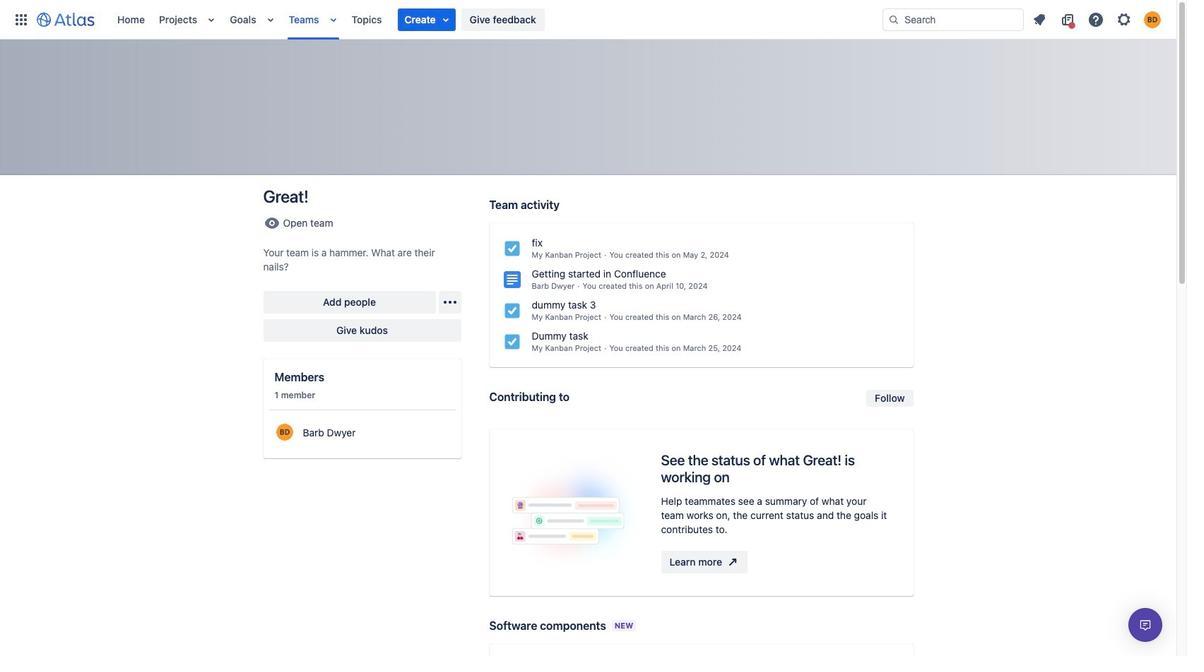 Task type: describe. For each thing, give the bounding box(es) containing it.
1 horizontal spatial list
[[1027, 8, 1169, 31]]

switch to... image
[[13, 11, 30, 28]]

open intercom messenger image
[[1138, 617, 1155, 634]]

notifications image
[[1032, 11, 1049, 28]]

0 horizontal spatial list
[[110, 0, 883, 39]]

search image
[[889, 14, 900, 25]]

list item inside list
[[398, 8, 456, 31]]



Task type: locate. For each thing, give the bounding box(es) containing it.
list item
[[398, 8, 456, 31]]

Search field
[[883, 8, 1025, 31]]

top element
[[8, 0, 883, 39]]

help image
[[1088, 11, 1105, 28]]

settings image
[[1116, 11, 1133, 28]]

list
[[110, 0, 883, 39], [1027, 8, 1169, 31]]

banner
[[0, 0, 1177, 40]]

None search field
[[883, 8, 1025, 31]]

account image
[[1145, 11, 1162, 28]]

actions image
[[442, 294, 459, 311]]



Task type: vqa. For each thing, say whether or not it's contained in the screenshot.
LIST
yes



